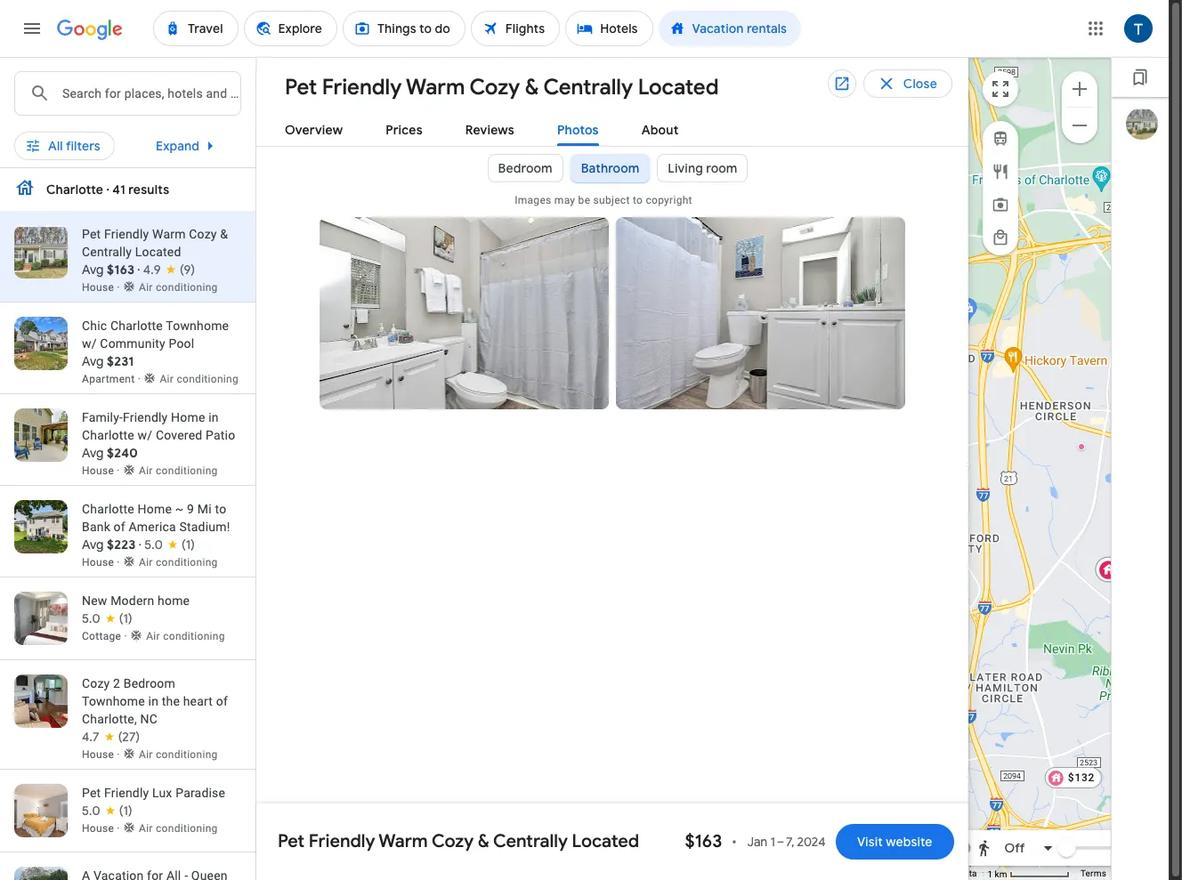 Task type: describe. For each thing, give the bounding box(es) containing it.
price button
[[139, 126, 230, 155]]

cozy 2 bedroom townhome in the heart of charlotte, nc
[[82, 677, 228, 727]]

1 vertical spatial pet friendly warm cozy & centrally located
[[278, 831, 640, 853]]

sort by button
[[764, 126, 868, 155]]

type
[[322, 133, 349, 149]]

patio
[[206, 428, 235, 443]]

charlotte · 41
[[46, 182, 125, 198]]

map region
[[926, 0, 1164, 881]]

all filters button
[[14, 125, 115, 167]]

in inside family-friendly home in charlotte w/ covered patio avg $240
[[209, 411, 219, 425]]

view larger map image
[[990, 78, 1012, 100]]

5.0 for modern
[[82, 611, 101, 627]]

house · for pet friendly lux paradise
[[82, 823, 123, 836]]

1 km button
[[983, 868, 1076, 881]]

9
[[187, 502, 194, 517]]

conditioning for pet friendly lux paradise
[[156, 823, 218, 836]]

heart
[[183, 695, 213, 709]]

4.9
[[143, 262, 161, 278]]

chic
[[82, 319, 107, 333]]

about
[[642, 122, 679, 138]]

cottage ·
[[82, 631, 130, 643]]

filters form
[[14, 57, 868, 180]]

saved items image
[[1132, 69, 1150, 86]]

air conditioning for pet friendly lux paradise
[[139, 823, 218, 836]]

cozy inside cozy 2 bedroom townhome in the heart of charlotte, nc
[[82, 677, 110, 691]]

sort by
[[795, 133, 837, 149]]

zoom in map image
[[1070, 78, 1091, 99]]

open in new tab image
[[834, 75, 851, 92]]

pet inside pet friendly warm cozy & centrally located avg $163 ·
[[82, 227, 101, 241]]

charlotte,
[[82, 713, 137, 727]]

avg inside pet friendly warm cozy & centrally located avg $163 ·
[[82, 262, 104, 278]]

air conditioning for chic charlotte townhome w/ community pool
[[160, 373, 239, 386]]

bank
[[82, 520, 110, 534]]

room
[[707, 160, 738, 176]]

cozy inside heading
[[470, 74, 520, 101]]

all for all filters (1)
[[48, 133, 63, 149]]

all filters
[[48, 138, 100, 154]]

pool
[[169, 337, 195, 351]]

tab list containing overview
[[257, 108, 969, 147]]

· inside pet friendly warm cozy & centrally located avg $163 ·
[[138, 262, 140, 278]]

bathroom button
[[571, 147, 651, 190]]

km
[[995, 870, 1008, 880]]

•
[[732, 835, 737, 851]]

stadium!
[[179, 520, 230, 534]]

pet friendly warm cozy & centrally located avg $163 ·
[[82, 227, 228, 278]]

4.7
[[82, 730, 99, 746]]

air for family-friendly home in charlotte w/ covered patio
[[139, 465, 153, 477]]

photos
[[558, 122, 599, 138]]

living
[[668, 160, 704, 176]]

nc
[[140, 713, 158, 727]]

pet friendly lux paradise
[[82, 787, 225, 801]]

guest
[[417, 133, 453, 149]]

(1) inside button
[[103, 133, 117, 149]]

mi
[[198, 502, 212, 517]]

avg inside charlotte home ~ 9 mi to bank of america stadium! avg $223 ·
[[82, 537, 104, 553]]

close
[[904, 76, 938, 92]]

Search for places, hotels and more text field
[[61, 72, 240, 115]]

pet inside heading
[[285, 74, 317, 101]]

air for cozy 2 bedroom townhome in the heart of charlotte, nc
[[139, 749, 153, 762]]

photo 1 image
[[320, 217, 609, 410]]

living room button
[[658, 147, 749, 190]]

home inside charlotte home ~ 9 mi to bank of america stadium! avg $223 ·
[[138, 502, 172, 517]]

1 – 7,
[[771, 835, 795, 851]]

modern
[[111, 594, 154, 608]]

bedroom inside button
[[498, 160, 553, 176]]

america
[[129, 520, 176, 534]]

amenities button
[[637, 126, 757, 155]]

air conditioning for cozy 2 bedroom townhome in the heart of charlotte, nc
[[139, 749, 218, 762]]

conditioning down "stadium!"
[[156, 557, 218, 569]]

visit
[[858, 835, 884, 851]]

map data
[[939, 869, 978, 879]]

family-friendly home in charlotte w/ covered patio avg $240
[[82, 411, 235, 461]]

$309 link
[[944, 852, 1002, 873]]

· inside charlotte home ~ 9 mi to bank of america stadium! avg $223 ·
[[139, 537, 141, 553]]

new modern home image
[[962, 461, 970, 468]]

family-
[[82, 411, 123, 425]]

5.0 for friendly
[[82, 803, 101, 819]]

reviews
[[466, 122, 515, 138]]

covered
[[156, 428, 203, 443]]

air conditioning up home
[[139, 557, 218, 569]]

located inside heading
[[638, 74, 719, 101]]

& inside heading
[[525, 74, 539, 101]]

2
[[113, 677, 120, 691]]

townhome inside the chic charlotte townhome w/ community pool avg $231
[[166, 319, 229, 333]]

1 km
[[988, 870, 1010, 880]]

home
[[158, 594, 190, 608]]

3 house · from the top
[[82, 557, 123, 569]]

2024
[[798, 835, 826, 851]]

website
[[887, 835, 933, 851]]

jan 1 – 7, 2024
[[748, 835, 826, 851]]

expand button
[[135, 125, 242, 167]]

all for all filters
[[48, 138, 63, 154]]

zoom out map image
[[1070, 114, 1091, 136]]

$223
[[107, 537, 136, 553]]

w/ inside family-friendly home in charlotte w/ covered patio avg $240
[[138, 428, 153, 443]]

2 vertical spatial &
[[478, 831, 490, 853]]

property type button
[[237, 126, 380, 155]]

property
[[267, 133, 319, 149]]

property type
[[267, 133, 349, 149]]

pet friendly warm cozy & centrally located inside pet friendly warm cozy & centrally located heading
[[285, 74, 719, 101]]

4.9 out of 5 stars from 9 reviews image
[[143, 261, 195, 279]]

(27)
[[118, 730, 140, 746]]

warm inside pet friendly warm cozy & centrally located avg $163 ·
[[152, 227, 186, 241]]

w/ inside the chic charlotte townhome w/ community pool avg $231
[[82, 337, 97, 351]]

expand
[[156, 138, 200, 154]]

guest rating button
[[387, 126, 522, 155]]

0 vertical spatial 5 out of 5 stars from 1 reviews image
[[144, 536, 195, 554]]

bedroom inside cozy 2 bedroom townhome in the heart of charlotte, nc
[[124, 677, 175, 691]]



Task type: vqa. For each thing, say whether or not it's contained in the screenshot.
of associated with Cozy 2 Bedroom Townhome in the heart of Charlotte, NC
yes



Task type: locate. For each thing, give the bounding box(es) containing it.
warm inside heading
[[406, 74, 465, 101]]

2 avg from the top
[[82, 354, 104, 370]]

2 horizontal spatial &
[[525, 74, 539, 101]]

of for charlotte home ~ 9 mi to bank of america stadium! avg $223 ·
[[114, 520, 125, 534]]

house · for family-friendly home in charlotte w/ covered patio
[[82, 465, 123, 477]]

apartment ·
[[82, 373, 144, 386]]

new
[[82, 594, 107, 608]]

results
[[129, 182, 169, 198]]

2 filters from the top
[[66, 138, 100, 154]]

air for pet friendly lux paradise
[[139, 823, 153, 836]]

of inside cozy 2 bedroom townhome in the heart of charlotte, nc
[[216, 695, 228, 709]]

conditioning for cozy 2 bedroom townhome in the heart of charlotte, nc
[[156, 749, 218, 762]]

· right '$223'
[[139, 537, 141, 553]]

avg inside family-friendly home in charlotte w/ covered patio avg $240
[[82, 445, 104, 461]]

1 vertical spatial warm
[[152, 227, 186, 241]]

filters for all filters (1)
[[66, 133, 100, 149]]

1 vertical spatial &
[[220, 227, 228, 241]]

house · for cozy 2 bedroom townhome in the heart of charlotte, nc
[[82, 749, 123, 762]]

air conditioning down covered
[[139, 465, 218, 477]]

· left 4.9
[[138, 262, 140, 278]]

0 vertical spatial pet friendly warm cozy & centrally located
[[285, 74, 719, 101]]

3 avg from the top
[[82, 445, 104, 461]]

all
[[48, 133, 63, 149], [48, 138, 63, 154]]

1 vertical spatial charlotte
[[82, 428, 134, 443]]

pet friendly warm cozy & centrally located heading
[[271, 71, 719, 102]]

in up patio
[[209, 411, 219, 425]]

1 horizontal spatial in
[[209, 411, 219, 425]]

by
[[823, 133, 837, 149]]

conditioning
[[156, 281, 218, 294], [177, 373, 239, 386], [156, 465, 218, 477], [156, 557, 218, 569], [163, 631, 225, 643], [156, 749, 218, 762], [156, 823, 218, 836]]

0 horizontal spatial in
[[148, 695, 159, 709]]

& inside pet friendly warm cozy & centrally located avg $163 ·
[[220, 227, 228, 241]]

bathroom
[[581, 160, 640, 176]]

avg up chic
[[82, 262, 104, 278]]

all inside button
[[48, 138, 63, 154]]

all filters (1)
[[48, 133, 117, 149]]

charming ranch in heart of charlotte image
[[1078, 443, 1085, 450]]

$132
[[1068, 772, 1095, 784]]

prices
[[386, 122, 423, 138]]

bedroom button
[[488, 147, 564, 190]]

0 horizontal spatial of
[[114, 520, 125, 534]]

conditioning down home
[[163, 631, 225, 643]]

5 out of 5 stars from 1 reviews image down pet friendly lux paradise
[[82, 803, 133, 820]]

house · down $240
[[82, 465, 123, 477]]

filters inside button
[[66, 133, 100, 149]]

air conditioning down home
[[146, 631, 225, 643]]

Check-out text field
[[572, 70, 720, 111]]

1 house · from the top
[[82, 281, 123, 294]]

2 vertical spatial centrally
[[493, 831, 568, 853]]

w/ up $240
[[138, 428, 153, 443]]

conditioning down paradise
[[156, 823, 218, 836]]

air conditioning for new modern home
[[146, 631, 225, 643]]

4 avg from the top
[[82, 537, 104, 553]]

townhome inside cozy 2 bedroom townhome in the heart of charlotte, nc
[[82, 695, 145, 709]]

avg
[[82, 262, 104, 278], [82, 354, 104, 370], [82, 445, 104, 461], [82, 537, 104, 553]]

5 out of 5 stars from 1 reviews image for modern
[[82, 610, 133, 628]]

map
[[939, 869, 957, 879]]

charlotte inside family-friendly home in charlotte w/ covered patio avg $240
[[82, 428, 134, 443]]

$132 link
[[1045, 767, 1103, 789]]

conditioning for new modern home
[[163, 631, 225, 643]]

charlotte
[[110, 319, 163, 333], [82, 428, 134, 443], [82, 502, 134, 517]]

0 horizontal spatial $163
[[107, 262, 135, 278]]

air down the chic charlotte townhome w/ community pool avg $231
[[160, 373, 174, 386]]

filters
[[66, 133, 100, 149], [66, 138, 100, 154]]

friendly
[[322, 74, 402, 101], [104, 227, 149, 241], [123, 411, 168, 425], [104, 787, 149, 801], [309, 831, 375, 853]]

photo 2 image
[[616, 217, 906, 410]]

5 house · from the top
[[82, 823, 123, 836]]

data
[[959, 869, 978, 879]]

1 horizontal spatial w/
[[138, 428, 153, 443]]

located inside pet friendly warm cozy & centrally located avg $163 ·
[[135, 245, 181, 259]]

avg left $240
[[82, 445, 104, 461]]

rooms button
[[529, 126, 630, 155]]

house · up chic
[[82, 281, 123, 294]]

home inside family-friendly home in charlotte w/ covered patio avg $240
[[171, 411, 205, 425]]

(1) down modern
[[119, 611, 133, 627]]

2 house · from the top
[[82, 465, 123, 477]]

charlotte · 41 results
[[46, 182, 169, 198]]

bedroom
[[498, 160, 553, 176], [124, 677, 175, 691]]

air conditioning down lux
[[139, 823, 218, 836]]

4 house · from the top
[[82, 749, 123, 762]]

0 vertical spatial of
[[114, 520, 125, 534]]

toggle reachability layer image
[[939, 840, 971, 858]]

$163 left 4.9
[[107, 262, 135, 278]]

2 vertical spatial located
[[572, 831, 640, 853]]

sort
[[795, 133, 820, 149]]

air conditioning for family-friendly home in charlotte w/ covered patio
[[139, 465, 218, 477]]

charlotte inside the chic charlotte townhome w/ community pool avg $231
[[110, 319, 163, 333]]

all inside button
[[48, 133, 63, 149]]

terms link
[[1081, 869, 1107, 879]]

&
[[525, 74, 539, 101], [220, 227, 228, 241], [478, 831, 490, 853]]

air conditioning down pool at the top left
[[160, 373, 239, 386]]

community
[[100, 337, 166, 351]]

air conditioning down 4.9 out of 5 stars from 9 reviews image
[[139, 281, 218, 294]]

1 horizontal spatial &
[[478, 831, 490, 853]]

1 vertical spatial 5 out of 5 stars from 1 reviews image
[[82, 610, 133, 628]]

chic charlotte townhome w/ community pool avg $231
[[82, 319, 229, 370]]

1 avg from the top
[[82, 262, 104, 278]]

1 horizontal spatial townhome
[[166, 319, 229, 333]]

townhome down 2
[[82, 695, 145, 709]]

2 vertical spatial 5.0
[[82, 803, 101, 819]]

1 vertical spatial $163
[[685, 831, 723, 853]]

home up america at the bottom
[[138, 502, 172, 517]]

1 horizontal spatial of
[[216, 695, 228, 709]]

$163 left •
[[685, 831, 723, 853]]

of inside charlotte home ~ 9 mi to bank of america stadium! avg $223 ·
[[114, 520, 125, 534]]

$309
[[968, 856, 995, 869]]

cozy
[[470, 74, 520, 101], [189, 227, 217, 241], [82, 677, 110, 691], [432, 831, 474, 853]]

home
[[171, 411, 205, 425], [138, 502, 172, 517]]

townhome up pool at the top left
[[166, 319, 229, 333]]

guest rating
[[417, 133, 491, 149]]

1 vertical spatial in
[[148, 695, 159, 709]]

charlotte inside charlotte home ~ 9 mi to bank of america stadium! avg $223 ·
[[82, 502, 134, 517]]

centrally
[[544, 74, 633, 101], [82, 245, 132, 259], [493, 831, 568, 853]]

(1) down pet friendly lux paradise
[[119, 803, 133, 819]]

1 vertical spatial 5.0
[[82, 611, 101, 627]]

conditioning for family-friendly home in charlotte w/ covered patio
[[156, 465, 218, 477]]

air down 4.9
[[139, 281, 153, 294]]

1 vertical spatial ·
[[139, 537, 141, 553]]

0 vertical spatial warm
[[406, 74, 465, 101]]

1 horizontal spatial bedroom
[[498, 160, 553, 176]]

air conditioning
[[139, 281, 218, 294], [160, 373, 239, 386], [139, 465, 218, 477], [139, 557, 218, 569], [146, 631, 225, 643], [139, 749, 218, 762], [139, 823, 218, 836]]

amenities
[[667, 133, 727, 149]]

2 vertical spatial warm
[[379, 831, 428, 853]]

friendly inside heading
[[322, 74, 402, 101]]

$163 inside pet friendly warm cozy & centrally located avg $163 ·
[[107, 262, 135, 278]]

air for new modern home
[[146, 631, 160, 643]]

air down pet friendly lux paradise
[[139, 823, 153, 836]]

2 vertical spatial charlotte
[[82, 502, 134, 517]]

filters inside button
[[66, 138, 100, 154]]

0 vertical spatial &
[[525, 74, 539, 101]]

5 out of 5 stars from 1 reviews image for friendly
[[82, 803, 133, 820]]

charlotte down family-
[[82, 428, 134, 443]]

terms
[[1081, 869, 1107, 879]]

charlotte home ~ 9 mi to bank of america stadium! avg $223 ·
[[82, 502, 230, 553]]

5.0
[[144, 537, 163, 553], [82, 611, 101, 627], [82, 803, 101, 819]]

(9)
[[180, 262, 195, 278]]

air for chic charlotte townhome w/ community pool
[[160, 373, 174, 386]]

main menu image
[[21, 18, 43, 39]]

0 vertical spatial bedroom
[[498, 160, 553, 176]]

rating
[[456, 133, 491, 149]]

friendly inside pet friendly warm cozy & centrally located avg $163 ·
[[104, 227, 149, 241]]

Check-in text field
[[399, 70, 544, 111]]

(1) down "stadium!"
[[182, 537, 195, 553]]

home up covered
[[171, 411, 205, 425]]

pet friendly warm cozy & centrally located
[[285, 74, 719, 101], [278, 831, 640, 853]]

avg down bank
[[82, 537, 104, 553]]

off
[[1005, 841, 1026, 857]]

(1) right 'all filters'
[[103, 133, 117, 149]]

conditioning up paradise
[[156, 749, 218, 762]]

bedroom down 'reviews' at the top left
[[498, 160, 553, 176]]

2 all from the top
[[48, 138, 63, 154]]

house · down pet friendly lux paradise
[[82, 823, 123, 836]]

air down (27) at the left of the page
[[139, 749, 153, 762]]

0 horizontal spatial &
[[220, 227, 228, 241]]

0 vertical spatial ·
[[138, 262, 140, 278]]

of up '$223'
[[114, 520, 125, 534]]

price
[[169, 133, 199, 149]]

new modern home
[[82, 594, 190, 608]]

2 vertical spatial 5 out of 5 stars from 1 reviews image
[[82, 803, 133, 820]]

cozy inside pet friendly warm cozy & centrally located avg $163 ·
[[189, 227, 217, 241]]

map data button
[[939, 869, 978, 881]]

0 horizontal spatial w/
[[82, 337, 97, 351]]

1 filters from the top
[[66, 133, 100, 149]]

clear image
[[302, 81, 323, 102]]

house · down '$223'
[[82, 557, 123, 569]]

avg inside the chic charlotte townhome w/ community pool avg $231
[[82, 354, 104, 370]]

1 vertical spatial of
[[216, 695, 228, 709]]

0 vertical spatial townhome
[[166, 319, 229, 333]]

1 all from the top
[[48, 133, 63, 149]]

$240
[[107, 445, 138, 461]]

1 vertical spatial w/
[[138, 428, 153, 443]]

5.0 down new on the bottom of page
[[82, 611, 101, 627]]

1
[[988, 870, 993, 880]]

w/ down chic
[[82, 337, 97, 351]]

jan
[[748, 835, 768, 851]]

centrally inside heading
[[544, 74, 633, 101]]

5 out of 5 stars from 1 reviews image
[[144, 536, 195, 554], [82, 610, 133, 628], [82, 803, 133, 820]]

tab list
[[257, 108, 969, 147]]

1 vertical spatial bedroom
[[124, 677, 175, 691]]

·
[[138, 262, 140, 278], [139, 537, 141, 553]]

$163
[[107, 262, 135, 278], [685, 831, 723, 853]]

charlotte up bank
[[82, 502, 134, 517]]

conditioning down (9)
[[156, 281, 218, 294]]

0 vertical spatial w/
[[82, 337, 97, 351]]

5.0 down pet friendly lux paradise
[[82, 803, 101, 819]]

townhome
[[166, 319, 229, 333], [82, 695, 145, 709]]

of for cozy 2 bedroom townhome in the heart of charlotte, nc
[[216, 695, 228, 709]]

0 horizontal spatial bedroom
[[124, 677, 175, 691]]

bedroom up the
[[124, 677, 175, 691]]

conditioning for chic charlotte townhome w/ community pool
[[177, 373, 239, 386]]

close button
[[864, 69, 953, 98]]

living room
[[668, 160, 738, 176]]

$231
[[107, 354, 134, 370]]

0 vertical spatial located
[[638, 74, 719, 101]]

0 vertical spatial centrally
[[544, 74, 633, 101]]

centrally inside pet friendly warm cozy & centrally located avg $163 ·
[[82, 245, 132, 259]]

0 vertical spatial charlotte
[[110, 319, 163, 333]]

1 vertical spatial centrally
[[82, 245, 132, 259]]

air down america at the bottom
[[139, 557, 153, 569]]

paradise
[[176, 787, 225, 801]]

0 vertical spatial 5.0
[[144, 537, 163, 553]]

of right heart
[[216, 695, 228, 709]]

0 vertical spatial home
[[171, 411, 205, 425]]

friendly inside family-friendly home in charlotte w/ covered patio avg $240
[[123, 411, 168, 425]]

charlotte · 41 results heading
[[46, 179, 169, 200]]

in inside cozy 2 bedroom townhome in the heart of charlotte, nc
[[148, 695, 159, 709]]

1 horizontal spatial $163
[[685, 831, 723, 853]]

lux
[[152, 787, 172, 801]]

0 horizontal spatial townhome
[[82, 695, 145, 709]]

avg up the apartment ·
[[82, 354, 104, 370]]

charlotte up community
[[110, 319, 163, 333]]

in left the
[[148, 695, 159, 709]]

1 vertical spatial located
[[135, 245, 181, 259]]

conditioning down covered
[[156, 465, 218, 477]]

air conditioning up lux
[[139, 749, 218, 762]]

the
[[162, 695, 180, 709]]

of
[[114, 520, 125, 534], [216, 695, 228, 709]]

conditioning down pool at the top left
[[177, 373, 239, 386]]

1 vertical spatial townhome
[[82, 695, 145, 709]]

visit website
[[858, 835, 933, 851]]

5 out of 5 stars from 1 reviews image down america at the bottom
[[144, 536, 195, 554]]

air down family-friendly home in charlotte w/ covered patio avg $240
[[139, 465, 153, 477]]

located
[[638, 74, 719, 101], [135, 245, 181, 259], [572, 831, 640, 853]]

saved items element
[[1113, 58, 1177, 97]]

5 out of 5 stars from 1 reviews image up cottage ·
[[82, 610, 133, 628]]

off button
[[973, 827, 1060, 870]]

rooms
[[559, 133, 599, 149]]

house · down 4.7 out of 5 stars from 27 reviews image
[[82, 749, 123, 762]]

filters for all filters
[[66, 138, 100, 154]]

4.7 out of 5 stars from 27 reviews image
[[82, 729, 140, 746]]

air down new modern home
[[146, 631, 160, 643]]

0 vertical spatial in
[[209, 411, 219, 425]]

0 vertical spatial $163
[[107, 262, 135, 278]]

to
[[215, 502, 227, 517]]

5.0 down america at the bottom
[[144, 537, 163, 553]]

overview
[[285, 122, 343, 138]]

1 vertical spatial home
[[138, 502, 172, 517]]



